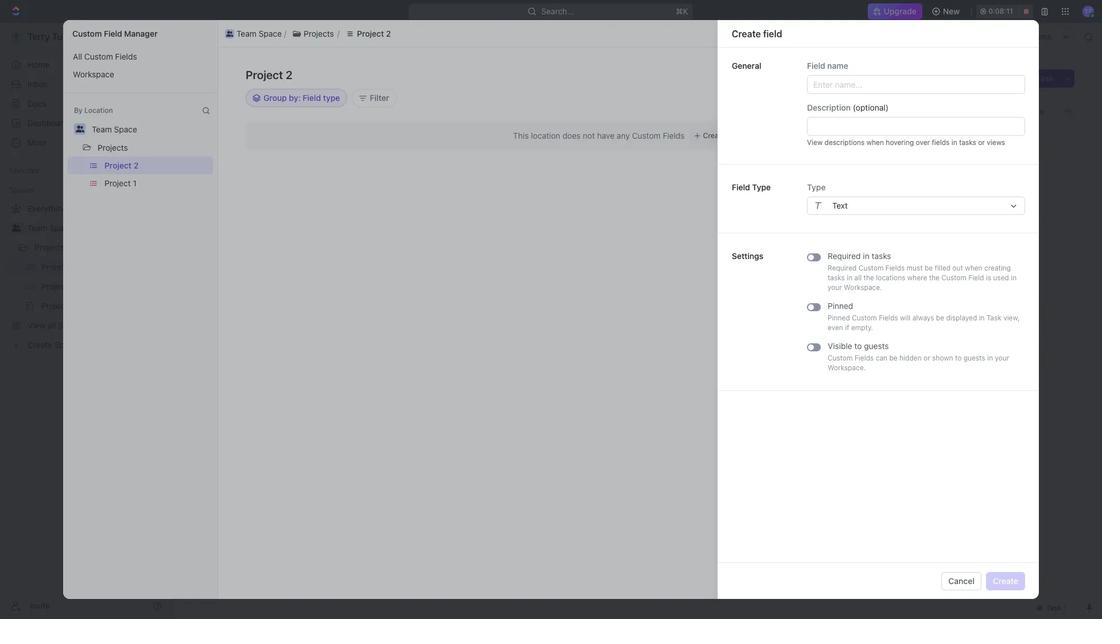 Task type: vqa. For each thing, say whether or not it's contained in the screenshot.
the leftmost the Project 2 link
yes



Task type: locate. For each thing, give the bounding box(es) containing it.
can
[[876, 354, 888, 363]]

1 horizontal spatial task
[[1037, 73, 1054, 83]]

assignees button
[[464, 132, 518, 146]]

2 required from the top
[[828, 264, 857, 273]]

1 vertical spatial required
[[828, 264, 857, 273]]

your left complete
[[828, 284, 842, 292]]

2 vertical spatial tasks
[[828, 274, 845, 282]]

1 horizontal spatial team space link
[[179, 30, 241, 44]]

2 horizontal spatial team space
[[237, 28, 282, 38]]

field type
[[732, 183, 771, 192]]

0 vertical spatial pinned
[[828, 301, 853, 311]]

1 horizontal spatial projects link
[[213, 43, 243, 53]]

Type text field
[[832, 197, 1005, 215]]

be
[[925, 264, 933, 273], [936, 314, 944, 323], [889, 354, 898, 363]]

changed status from
[[770, 127, 841, 136], [770, 173, 841, 182], [770, 192, 841, 200], [770, 256, 841, 265], [770, 284, 841, 292]]

0 horizontal spatial project 2 button
[[99, 157, 213, 175]]

user group image
[[226, 31, 233, 36], [12, 225, 20, 232]]

fields left can
[[855, 354, 874, 363]]

18 mins right must at right
[[934, 256, 959, 265]]

0 horizontal spatial or
[[924, 354, 930, 363]]

1 horizontal spatial team space
[[92, 125, 137, 134]]

1 vertical spatial in progress
[[848, 192, 888, 200]]

3 status from the top
[[802, 192, 822, 200]]

from
[[824, 127, 839, 136], [824, 173, 839, 182], [824, 192, 839, 200], [824, 256, 839, 265], [824, 284, 839, 292]]

1 horizontal spatial your
[[995, 354, 1009, 363]]

custom up the empty.
[[852, 314, 877, 323]]

space inside tree
[[50, 223, 73, 233]]

team space up projects / project 2
[[237, 28, 282, 38]]

be right can
[[889, 354, 898, 363]]

17
[[852, 44, 859, 52]]

create left new on the right top of the page
[[943, 70, 969, 80]]

2 vertical spatial to do
[[898, 284, 919, 292]]

be inside visible to guests custom fields can be hidden or shown to guests in your workspace.
[[889, 354, 898, 363]]

1 vertical spatial task
[[987, 314, 1002, 323]]

over
[[916, 138, 930, 147]]

1 horizontal spatial or
[[978, 138, 985, 147]]

2 horizontal spatial be
[[936, 314, 944, 323]]

task
[[1037, 73, 1054, 83], [987, 314, 1002, 323]]

workspace. down the all
[[844, 284, 882, 292]]

1 horizontal spatial when
[[965, 264, 983, 273]]

1 horizontal spatial team space button
[[223, 27, 284, 40]]

automations
[[1004, 32, 1052, 41]]

in inside pinned pinned custom fields will always be displayed in task view, even if empty.
[[979, 314, 985, 323]]

activity
[[982, 90, 1004, 97]]

task up customize
[[1037, 73, 1054, 83]]

guests
[[864, 342, 889, 351], [964, 354, 985, 363]]

1 vertical spatial tasks
[[872, 251, 891, 261]]

create up general
[[732, 28, 761, 39]]

0 vertical spatial team space link
[[179, 30, 241, 44]]

19 for task
[[934, 109, 941, 118]]

0 horizontal spatial field
[[763, 28, 782, 39]]

0 vertical spatial progress
[[222, 162, 259, 170]]

fields left create one button
[[663, 131, 685, 141]]

in right shown
[[987, 354, 993, 363]]

type
[[752, 183, 771, 192], [807, 183, 826, 192]]

name
[[827, 61, 848, 71]]

tasks left the all
[[828, 274, 845, 282]]

power
[[807, 302, 826, 311]]

upgrade link
[[868, 3, 922, 20]]

task inside add task button
[[1037, 73, 1054, 83]]

upgrade
[[884, 6, 917, 16]]

the down the filled
[[929, 274, 940, 282]]

custom inside pinned pinned custom fields will always be displayed in task view, even if empty.
[[852, 314, 877, 323]]

hide
[[596, 134, 611, 143]]

4 changed from the top
[[772, 256, 800, 265]]

1 vertical spatial when
[[965, 264, 983, 273]]

0 vertical spatial 18
[[934, 192, 941, 200]]

team space down the location
[[92, 125, 137, 134]]

4 status from the top
[[802, 256, 822, 265]]

0 vertical spatial to do
[[865, 127, 886, 136]]

1 vertical spatial workspace.
[[828, 364, 866, 373]]

0 horizontal spatial type
[[752, 183, 771, 192]]

team space button
[[223, 27, 284, 40], [87, 120, 142, 138]]

create for one
[[703, 131, 725, 140]]

guests right shown
[[964, 354, 985, 363]]

0 horizontal spatial team space button
[[87, 120, 142, 138]]

field
[[763, 28, 782, 39], [909, 70, 926, 80], [989, 70, 1005, 80]]

user group image inside team space button
[[226, 31, 233, 36]]

project
[[357, 28, 384, 38], [317, 32, 344, 41], [255, 43, 281, 53], [199, 68, 251, 87], [246, 68, 283, 82], [104, 161, 132, 170], [104, 179, 131, 188]]

custom inside visible to guests custom fields can be hidden or shown to guests in your workspace.
[[828, 354, 853, 363]]

5 changed from the top
[[772, 284, 800, 292]]

18 mins down fields
[[934, 192, 959, 200]]

1 horizontal spatial project 2 link
[[302, 30, 354, 44]]

projects link
[[248, 30, 295, 44], [213, 43, 243, 53], [34, 239, 134, 257]]

you
[[758, 192, 770, 200], [758, 256, 770, 265]]

0 vertical spatial your
[[828, 284, 842, 292]]

customize button
[[990, 103, 1048, 119]]

1 pinned from the top
[[828, 301, 853, 311]]

1 18 from the top
[[934, 192, 941, 200]]

tasks up locations
[[872, 251, 891, 261]]

1 19 from the top
[[934, 109, 941, 118]]

1 horizontal spatial type
[[807, 183, 826, 192]]

⌘k
[[676, 6, 689, 16]]

be right 'always'
[[936, 314, 944, 323]]

workspace.
[[844, 284, 882, 292], [828, 364, 866, 373]]

1 horizontal spatial tasks
[[872, 251, 891, 261]]

0 vertical spatial you
[[758, 192, 770, 200]]

add existing field
[[860, 70, 926, 80]]

your
[[828, 284, 842, 292], [995, 354, 1009, 363]]

0 vertical spatial projects button
[[286, 27, 340, 40]]

0 vertical spatial required
[[828, 251, 861, 261]]

0 vertical spatial guests
[[864, 342, 889, 351]]

0 vertical spatial when
[[867, 138, 884, 147]]

eloisefrancis23@gmail. com
[[758, 146, 918, 164]]

when left hovering
[[867, 138, 884, 147]]

0 vertical spatial do
[[877, 127, 886, 136]]

tree
[[5, 200, 166, 355]]

2 changed from the top
[[772, 173, 800, 182]]

if
[[845, 324, 849, 332]]

1 horizontal spatial field
[[909, 70, 926, 80]]

in right the displayed
[[979, 314, 985, 323]]

0 vertical spatial user group image
[[226, 31, 233, 36]]

1 vertical spatial guests
[[964, 354, 985, 363]]

in progress down eloisefrancis23@gmail.
[[848, 192, 888, 200]]

1 vertical spatial 19
[[934, 127, 941, 136]]

task sidebar content section
[[734, 63, 975, 591]]

6 mins from the top
[[943, 284, 959, 292]]

in up the all
[[850, 256, 855, 265]]

list containing all custom fields
[[63, 48, 218, 83]]

4 changed status from from the top
[[770, 256, 841, 265]]

1 changed from the top
[[772, 127, 800, 136]]

0 vertical spatial tasks
[[959, 138, 976, 147]]

changed
[[772, 127, 800, 136], [772, 173, 800, 182], [772, 192, 800, 200], [772, 256, 800, 265], [772, 284, 800, 292]]

team space inside tree
[[28, 223, 73, 233]]

or left the views
[[978, 138, 985, 147]]

be inside pinned pinned custom fields will always be displayed in task view, even if empty.
[[936, 314, 944, 323]]

2 vertical spatial 19
[[934, 146, 941, 154]]

18 down the filled
[[934, 284, 941, 292]]

2 type from the left
[[807, 183, 826, 192]]

create for new
[[943, 70, 969, 80]]

0 horizontal spatial user group image
[[12, 225, 20, 232]]

1 vertical spatial projects button
[[92, 138, 133, 157]]

0 horizontal spatial /
[[243, 32, 246, 41]]

in progress down board link
[[213, 162, 259, 170]]

share button
[[864, 39, 900, 57]]

to do
[[865, 127, 886, 136], [213, 272, 235, 280], [898, 284, 919, 292]]

is
[[986, 274, 991, 282]]

this location does not have any custom fields
[[513, 131, 685, 141]]

new
[[943, 6, 960, 16]]

to do down where
[[898, 284, 919, 292]]

fields up locations
[[886, 264, 905, 273]]

the
[[864, 274, 874, 282], [929, 274, 940, 282]]

do up 8686faf0v
[[224, 272, 235, 280]]

workspace. down visible
[[828, 364, 866, 373]]

add description
[[186, 436, 244, 445]]

1 vertical spatial user group image
[[12, 225, 20, 232]]

0 horizontal spatial to do
[[213, 272, 235, 280]]

4 from from the top
[[824, 256, 839, 265]]

0 horizontal spatial be
[[889, 354, 898, 363]]

status
[[802, 127, 822, 136], [802, 173, 822, 182], [802, 192, 822, 200], [802, 256, 822, 265], [802, 284, 822, 292]]

1 vertical spatial be
[[936, 314, 944, 323]]

your inside required in tasks required custom fields must be filled out when creating tasks in all the locations where the custom field is used in your workspace.
[[828, 284, 842, 292]]

tree inside the sidebar navigation
[[5, 200, 166, 355]]

the up complete
[[864, 274, 874, 282]]

in left the all
[[847, 274, 853, 282]]

add for add description
[[186, 436, 201, 445]]

on
[[827, 44, 835, 52]]

2 the from the left
[[929, 274, 940, 282]]

1 vertical spatial 19 mins
[[934, 127, 959, 136]]

or inside visible to guests custom fields can be hidden or shown to guests in your workspace.
[[924, 354, 930, 363]]

add for add task
[[1019, 73, 1034, 83]]

0 horizontal spatial team space
[[28, 223, 73, 233]]

to do up eloisefrancis23@gmail.
[[865, 127, 886, 136]]

description (optional)
[[807, 103, 889, 113]]

or for guests
[[924, 354, 930, 363]]

in
[[952, 138, 957, 147], [213, 162, 220, 170], [850, 192, 855, 200], [863, 251, 870, 261], [850, 256, 855, 265], [847, 274, 853, 282], [1011, 274, 1017, 282], [979, 314, 985, 323], [987, 354, 993, 363]]

Enter name... text field
[[807, 75, 1025, 94]]

0 vertical spatial in progress
[[213, 162, 259, 170]]

do up eloisefrancis23@gmail.
[[877, 127, 886, 136]]

descriptions
[[825, 138, 865, 147]]

5 status from the top
[[802, 284, 822, 292]]

required
[[828, 251, 861, 261], [828, 264, 857, 273]]

5 from from the top
[[824, 284, 839, 292]]

add
[[860, 70, 875, 80], [1019, 73, 1034, 83], [186, 436, 201, 445]]

invite
[[30, 601, 50, 611]]

list containing project 2
[[63, 157, 218, 192]]

1 from from the top
[[824, 127, 839, 136]]

or left shown
[[924, 354, 930, 363]]

2 horizontal spatial add
[[1019, 73, 1034, 83]]

add task
[[1019, 73, 1054, 83]]

0 horizontal spatial team space link
[[28, 219, 164, 238]]

be inside required in tasks required custom fields must be filled out when creating tasks in all the locations where the custom field is used in your workspace.
[[925, 264, 933, 273]]

None text field
[[807, 117, 1025, 136]]

1 vertical spatial or
[[924, 354, 930, 363]]

1 vertical spatial 18
[[934, 256, 941, 265]]

18 down fields
[[934, 192, 941, 200]]

2 vertical spatial list
[[63, 157, 218, 192]]

2 18 from the top
[[934, 256, 941, 265]]

1 changed status from from the top
[[770, 127, 841, 136]]

guests up can
[[864, 342, 889, 351]]

fields left will
[[879, 314, 898, 323]]

hovering
[[886, 138, 914, 147]]

workspace. inside visible to guests custom fields can be hidden or shown to guests in your workspace.
[[828, 364, 866, 373]]

required in tasks required custom fields must be filled out when creating tasks in all the locations where the custom field is used in your workspace.
[[828, 251, 1017, 292]]

1 vertical spatial 18 mins
[[934, 256, 959, 265]]

1 horizontal spatial projects button
[[286, 27, 340, 40]]

team space button down the location
[[87, 120, 142, 138]]

project 1
[[104, 179, 137, 188]]

team space
[[237, 28, 282, 38], [92, 125, 137, 134], [28, 223, 73, 233]]

list
[[223, 27, 1018, 40], [63, 48, 218, 83], [63, 157, 218, 192]]

0 vertical spatial workspace.
[[844, 284, 882, 292]]

1 vertical spatial your
[[995, 354, 1009, 363]]

1 horizontal spatial be
[[925, 264, 933, 273]]

2 vertical spatial team space
[[28, 223, 73, 233]]

2 vertical spatial 18
[[934, 284, 941, 292]]

0 horizontal spatial projects button
[[92, 138, 133, 157]]

table link
[[346, 103, 369, 119]]

2 19 mins from the top
[[934, 127, 959, 136]]

0 horizontal spatial project 2 link
[[255, 43, 288, 53]]

1 19 mins from the top
[[934, 109, 959, 118]]

create one button
[[689, 129, 744, 143]]

2
[[386, 28, 391, 38], [346, 32, 351, 41], [283, 43, 288, 53], [254, 68, 264, 87], [286, 68, 293, 82], [134, 161, 139, 170]]

0 vertical spatial project 2 button
[[340, 27, 397, 40]]

tasks right fields
[[959, 138, 976, 147]]

in up complete
[[863, 251, 870, 261]]

0 vertical spatial team space button
[[223, 27, 284, 40]]

add left existing
[[860, 70, 875, 80]]

4 mins from the top
[[943, 192, 959, 200]]

1 horizontal spatial user group image
[[226, 31, 233, 36]]

0 horizontal spatial tasks
[[828, 274, 845, 282]]

user group image up projects / project 2
[[226, 31, 233, 36]]

1 vertical spatial list
[[63, 48, 218, 83]]

0 vertical spatial be
[[925, 264, 933, 273]]

3 changed from the top
[[772, 192, 800, 200]]

user group image down the spaces
[[12, 225, 20, 232]]

list containing team space
[[223, 27, 1018, 40]]

2 horizontal spatial field
[[989, 70, 1005, 80]]

18 left "out"
[[934, 256, 941, 265]]

field left is
[[969, 274, 984, 282]]

fields up workspace button
[[115, 52, 137, 61]]

add up customize
[[1019, 73, 1034, 83]]

be left the filled
[[925, 264, 933, 273]]

Edit task name text field
[[163, 306, 657, 328]]

2 horizontal spatial to do
[[898, 284, 919, 292]]

2 19 from the top
[[934, 127, 941, 136]]

task left view,
[[987, 314, 1002, 323]]

calendar link
[[291, 103, 327, 119]]

do down where
[[910, 284, 919, 292]]

where
[[907, 274, 927, 282]]

field down created
[[807, 61, 825, 71]]

shown
[[932, 354, 953, 363]]

any
[[617, 131, 630, 141]]

1 vertical spatial pinned
[[828, 314, 850, 323]]

create button
[[986, 573, 1025, 591]]

team space button up projects / project 2
[[223, 27, 284, 40]]

team
[[237, 28, 256, 38], [193, 32, 213, 41], [92, 125, 112, 134], [28, 223, 48, 233]]

1 horizontal spatial the
[[929, 274, 940, 282]]

user group image inside tree
[[12, 225, 20, 232]]

2 vertical spatial 19 mins
[[934, 146, 959, 154]]

team space down the spaces
[[28, 223, 73, 233]]

0 horizontal spatial guests
[[864, 342, 889, 351]]

3 18 from the top
[[934, 284, 941, 292]]

2 vertical spatial 18 mins
[[934, 284, 959, 292]]

2 horizontal spatial tasks
[[959, 138, 976, 147]]

add inside button
[[186, 436, 201, 445]]

2 status from the top
[[802, 173, 822, 182]]

field name
[[807, 61, 848, 71]]

in progress up the all
[[848, 256, 888, 265]]

add left the description
[[186, 436, 201, 445]]

1 horizontal spatial project 2 button
[[340, 27, 397, 40]]

0 vertical spatial task
[[1037, 73, 1054, 83]]

sidebar navigation
[[0, 23, 172, 620]]

3 19 mins from the top
[[934, 146, 959, 154]]

added
[[787, 146, 807, 154]]

2 vertical spatial be
[[889, 354, 898, 363]]

to do up 8686faf0v
[[213, 272, 235, 280]]

your down view,
[[995, 354, 1009, 363]]

task
[[812, 109, 826, 118]]

dashboards link
[[5, 114, 166, 133]]

custom down visible
[[828, 354, 853, 363]]

this
[[513, 131, 529, 141]]

0 vertical spatial 18 mins
[[934, 192, 959, 200]]

or
[[978, 138, 985, 147], [924, 354, 930, 363]]

1 horizontal spatial add
[[860, 70, 875, 80]]

0 horizontal spatial the
[[864, 274, 874, 282]]

18 mins down the filled
[[934, 284, 959, 292]]

do
[[877, 127, 886, 136], [224, 272, 235, 280], [910, 284, 919, 292]]

general
[[732, 61, 761, 71]]

tree containing team space
[[5, 200, 166, 355]]

Search tasks... text field
[[959, 130, 1074, 148]]

custom up workspace
[[84, 52, 113, 61]]

when right "out"
[[965, 264, 983, 273]]

task sidebar navigation tab list
[[981, 69, 1006, 137]]

2 18 mins from the top
[[934, 256, 959, 265]]

create left one at the top right of page
[[703, 131, 725, 140]]



Task type: describe. For each thing, give the bounding box(es) containing it.
project 1 button
[[99, 175, 213, 192]]

displayed
[[946, 314, 977, 323]]

added watcher:
[[785, 146, 839, 154]]

1 vertical spatial team space button
[[87, 120, 142, 138]]

custom right any
[[632, 131, 661, 141]]

team inside the sidebar navigation
[[28, 223, 48, 233]]

3 18 mins from the top
[[934, 284, 959, 292]]

create new field
[[943, 70, 1005, 80]]

team space link inside tree
[[28, 219, 164, 238]]

calendar
[[293, 106, 327, 116]]

create for field
[[732, 28, 761, 39]]

assignees
[[478, 134, 512, 143]]

fields inside pinned pinned custom fields will always be displayed in task view, even if empty.
[[879, 314, 898, 323]]

all
[[855, 274, 862, 282]]

custom down "out"
[[942, 274, 967, 282]]

3 changed status from from the top
[[770, 192, 841, 200]]

add task button
[[1012, 69, 1061, 88]]

pinned pinned custom fields will always be displayed in task view, even if empty.
[[828, 301, 1020, 332]]

(optional)
[[853, 103, 889, 113]]

workspace
[[73, 69, 114, 79]]

send button
[[930, 561, 963, 579]]

1 vertical spatial progress
[[857, 192, 886, 200]]

1 the from the left
[[864, 274, 874, 282]]

1 18 mins from the top
[[934, 192, 959, 200]]

complete
[[848, 284, 883, 292]]

all custom fields
[[73, 52, 137, 61]]

type inside "dropdown button"
[[807, 183, 826, 192]]

0 horizontal spatial when
[[867, 138, 884, 147]]

hidden
[[900, 354, 922, 363]]

2 vertical spatial progress
[[857, 256, 886, 265]]

subtasks
[[213, 477, 253, 488]]

1 horizontal spatial do
[[877, 127, 886, 136]]

your inside visible to guests custom fields can be hidden or shown to guests in your workspace.
[[995, 354, 1009, 363]]

19 mins for task
[[934, 109, 959, 118]]

0:08:12 button
[[977, 5, 1033, 18]]

2 pinned from the top
[[828, 314, 850, 323]]

one
[[727, 131, 739, 140]]

1 type from the left
[[752, 183, 771, 192]]

view descriptions when hovering over fields in tasks or views
[[807, 138, 1005, 147]]

have
[[597, 131, 615, 141]]

description
[[203, 436, 244, 445]]

2 horizontal spatial /
[[298, 32, 300, 41]]

used
[[993, 274, 1009, 282]]

custom up all
[[72, 29, 102, 38]]

1 status from the top
[[802, 127, 822, 136]]

home
[[28, 60, 50, 69]]

eloisefrancis23@gmail.
[[839, 146, 918, 154]]

project inside button
[[104, 179, 131, 188]]

1 required from the top
[[828, 251, 861, 261]]

3 19 from the top
[[934, 146, 941, 154]]

cancel button
[[942, 573, 982, 591]]

0 horizontal spatial do
[[224, 272, 235, 280]]

locations
[[876, 274, 906, 282]]

custom inside button
[[84, 52, 113, 61]]

field inside required in tasks required custom fields must be filled out when creating tasks in all the locations where the custom field is used in your workspace.
[[969, 274, 984, 282]]

by
[[74, 106, 83, 115]]

inbox link
[[5, 75, 166, 94]]

even
[[828, 324, 843, 332]]

filled
[[935, 264, 951, 273]]

custom up the all
[[859, 264, 884, 273]]

5 mins from the top
[[943, 256, 959, 265]]

be for custom
[[936, 314, 944, 323]]

workspace. inside required in tasks required custom fields must be filled out when creating tasks in all the locations where the custom field is used in your workspace.
[[844, 284, 882, 292]]

add for add existing field
[[860, 70, 875, 80]]

customize
[[1005, 106, 1045, 116]]

type button
[[807, 183, 1025, 215]]

2 vertical spatial in progress
[[848, 256, 888, 265]]

out
[[953, 264, 963, 273]]

board
[[214, 106, 237, 116]]

3 from from the top
[[824, 192, 839, 200]]

5 changed status from from the top
[[770, 284, 841, 292]]

docs
[[28, 99, 47, 108]]

docs link
[[5, 95, 166, 113]]

share
[[871, 43, 893, 53]]

favorites
[[9, 166, 39, 175]]

visible
[[828, 342, 852, 351]]

0 horizontal spatial projects link
[[34, 239, 134, 257]]

field down one at the top right of page
[[732, 183, 750, 192]]

all custom fields button
[[68, 48, 213, 65]]

com
[[758, 146, 918, 164]]

board link
[[212, 103, 237, 119]]

subtasks button
[[209, 472, 257, 493]]

existing
[[877, 70, 907, 80]]

field for create new field
[[989, 70, 1005, 80]]

be for guests
[[889, 354, 898, 363]]

in right fields
[[952, 138, 957, 147]]

new
[[971, 70, 986, 80]]

visible to guests custom fields can be hidden or shown to guests in your workspace.
[[828, 342, 1009, 373]]

8686faf0v
[[210, 284, 245, 293]]

3 mins from the top
[[943, 146, 959, 154]]

fields inside visible to guests custom fields can be hidden or shown to guests in your workspace.
[[855, 354, 874, 363]]

2 mins from the top
[[943, 127, 959, 136]]

2 horizontal spatial do
[[910, 284, 919, 292]]

1 you from the top
[[758, 192, 770, 200]]

list
[[258, 106, 272, 116]]

created
[[800, 44, 825, 52]]

2 from from the top
[[824, 173, 839, 182]]

projects / project 2
[[213, 43, 288, 53]]

in down board link
[[213, 162, 220, 170]]

fields
[[932, 138, 950, 147]]

send
[[937, 565, 956, 575]]

1 mins from the top
[[943, 109, 959, 118]]

in inside visible to guests custom fields can be hidden or shown to guests in your workspace.
[[987, 354, 993, 363]]

2 you from the top
[[758, 256, 770, 265]]

2 horizontal spatial projects link
[[248, 30, 295, 44]]

projects inside tree
[[34, 243, 65, 253]]

cancel
[[949, 577, 975, 586]]

create right cancel
[[993, 577, 1018, 586]]

nov
[[837, 44, 850, 52]]

create field
[[732, 28, 782, 39]]

new button
[[927, 2, 967, 21]]

in down com
[[850, 192, 855, 200]]

watcher:
[[809, 146, 837, 154]]

1 horizontal spatial /
[[248, 43, 250, 53]]

always
[[913, 314, 934, 323]]

views
[[987, 138, 1005, 147]]

will
[[900, 314, 911, 323]]

2 changed status from from the top
[[770, 173, 841, 182]]

create one
[[703, 131, 739, 140]]

when inside required in tasks required custom fields must be filled out when creating tasks in all the locations where the custom field is used in your workspace.
[[965, 264, 983, 273]]

hide button
[[591, 132, 616, 146]]

0 vertical spatial team space
[[237, 28, 282, 38]]

fields inside button
[[115, 52, 137, 61]]

attachments button
[[163, 507, 657, 534]]

description
[[807, 103, 851, 113]]

this
[[798, 109, 810, 118]]

view
[[807, 138, 823, 147]]

field for add existing field
[[909, 70, 926, 80]]

8686faf0v button
[[206, 282, 250, 296]]

creating
[[984, 264, 1011, 273]]

empty.
[[851, 324, 873, 332]]

1 horizontal spatial guests
[[964, 354, 985, 363]]

in right the used
[[1011, 274, 1017, 282]]

1
[[133, 179, 137, 188]]

add existing field button
[[853, 66, 932, 84]]

19 mins for from
[[934, 127, 959, 136]]

field up all custom fields
[[104, 29, 122, 38]]

must
[[907, 264, 923, 273]]

fields inside required in tasks required custom fields must be filled out when creating tasks in all the locations where the custom field is used in your workspace.
[[886, 264, 905, 273]]

created
[[772, 109, 796, 118]]

task inside pinned pinned custom fields will always be displayed in task view, even if empty.
[[987, 314, 1002, 323]]

19 for from
[[934, 127, 941, 136]]

or for when
[[978, 138, 985, 147]]

created on nov 17
[[800, 44, 859, 52]]

1 horizontal spatial to do
[[865, 127, 886, 136]]

team space /
[[193, 32, 246, 41]]



